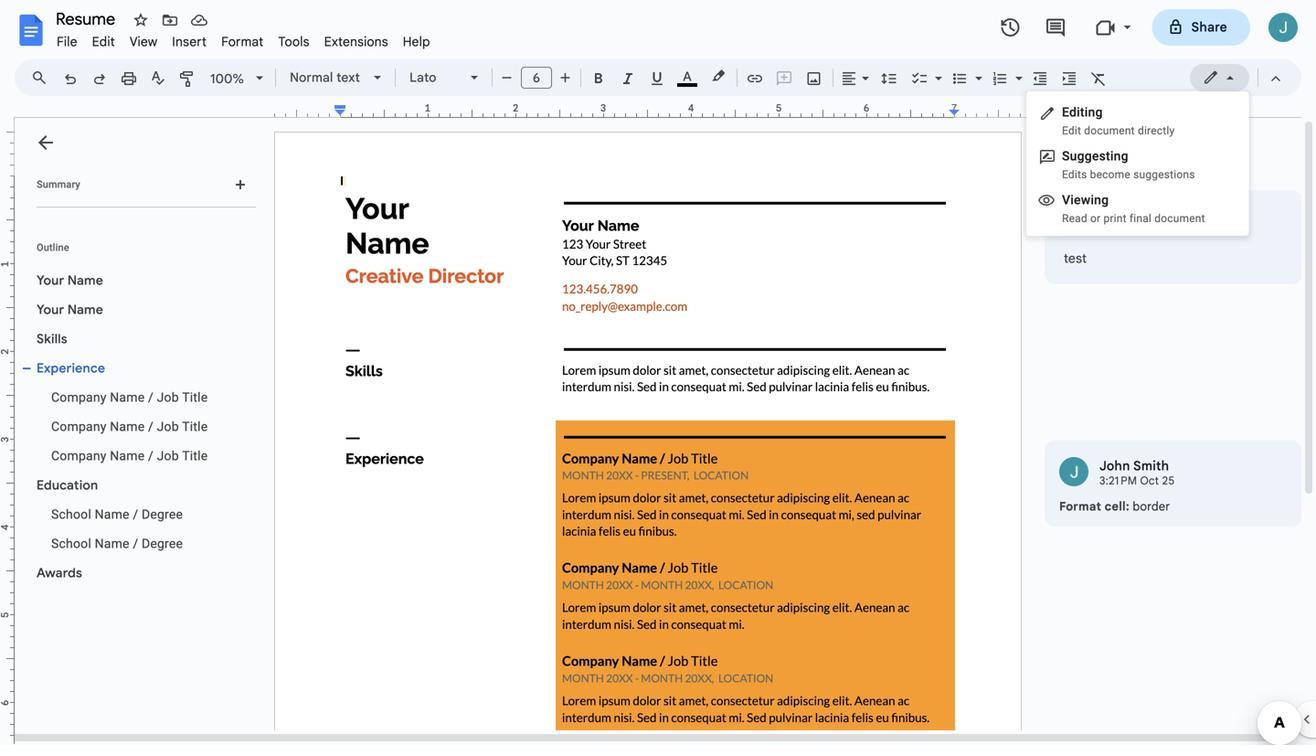 Task type: describe. For each thing, give the bounding box(es) containing it.
insert menu item
[[165, 31, 214, 53]]

2 your from the top
[[37, 302, 64, 318]]

3:11 pm
[[1100, 224, 1136, 237]]

summary
[[37, 179, 80, 190]]

outline heading
[[15, 240, 263, 266]]

extensions menu item
[[317, 31, 396, 53]]

menu bar inside menu bar banner
[[49, 24, 438, 54]]

2 job from the top
[[157, 419, 179, 434]]

highlight color image
[[708, 65, 729, 87]]

Zoom field
[[203, 65, 272, 93]]

file
[[57, 34, 77, 50]]

1 company from the top
[[51, 390, 107, 405]]

share
[[1192, 19, 1228, 35]]

2 company from the top
[[51, 419, 107, 434]]

top margin image
[[0, 133, 14, 181]]

1 your from the top
[[37, 272, 64, 288]]

john smith 3:11 pm oct 25
[[1100, 208, 1173, 237]]

menu bar banner
[[0, 0, 1316, 745]]

2 school from the top
[[51, 536, 91, 551]]

summary heading
[[37, 177, 80, 192]]

share button
[[1152, 9, 1251, 46]]

2 your name from the top
[[37, 302, 103, 318]]

s uggesting edits become suggestions
[[1062, 149, 1195, 181]]

2 company name / job title from the top
[[51, 419, 208, 434]]

e diting edit document directly
[[1062, 105, 1175, 137]]

Zoom text field
[[206, 66, 250, 91]]

right margin image
[[950, 103, 1020, 117]]

help menu item
[[396, 31, 438, 53]]

3:21 pm
[[1100, 474, 1138, 488]]

3 company from the top
[[51, 448, 107, 463]]

uggesting
[[1070, 149, 1129, 164]]

document inside the v iewing read or print final document
[[1155, 212, 1206, 225]]

oct for john smith 3:21 pm oct 25
[[1140, 474, 1159, 488]]

smith for john smith 3:11 pm oct 25
[[1134, 208, 1170, 224]]

line & paragraph spacing image
[[879, 65, 900, 91]]

1 company name / job title from the top
[[51, 390, 208, 405]]

v
[[1062, 192, 1071, 208]]

iewing
[[1071, 192, 1109, 208]]

view menu item
[[122, 31, 165, 53]]

experience
[[37, 360, 105, 376]]

insert
[[172, 34, 207, 50]]

1 degree from the top
[[142, 507, 183, 522]]

text
[[336, 69, 360, 85]]

border
[[1133, 499, 1170, 514]]

cell:
[[1105, 499, 1130, 514]]

lato
[[410, 69, 436, 85]]

lato option
[[410, 65, 460, 91]]

test
[[1064, 250, 1087, 266]]

3 title from the top
[[182, 448, 208, 463]]

menu inside application
[[1027, 91, 1249, 236]]

john smith image for john smith 3:21 pm oct 25
[[1060, 457, 1089, 486]]



Task type: locate. For each thing, give the bounding box(es) containing it.
list
[[1045, 190, 1303, 527]]

main toolbar
[[54, 64, 1113, 93]]

normal
[[290, 69, 333, 85]]

your
[[37, 272, 64, 288], [37, 302, 64, 318]]

tools menu item
[[271, 31, 317, 53]]

smith up border
[[1134, 458, 1170, 474]]

application containing share
[[0, 0, 1316, 745]]

school up awards
[[51, 536, 91, 551]]

skills
[[37, 331, 68, 347]]

Font size text field
[[522, 67, 551, 89]]

education
[[37, 477, 98, 493]]

text color image
[[677, 65, 698, 87]]

edit down e
[[1062, 124, 1082, 137]]

job
[[157, 390, 179, 405], [157, 419, 179, 434], [157, 448, 179, 463]]

25
[[1161, 224, 1173, 237], [1163, 474, 1175, 488]]

0 horizontal spatial format
[[221, 34, 264, 50]]

0 vertical spatial school name / degree
[[51, 507, 183, 522]]

oct up border
[[1140, 474, 1159, 488]]

1 john from the top
[[1100, 208, 1130, 224]]

company name / job title
[[51, 390, 208, 405], [51, 419, 208, 434], [51, 448, 208, 463]]

format cell: border
[[1060, 499, 1170, 514]]

john smith image left or
[[1060, 207, 1089, 236]]

1 vertical spatial oct
[[1140, 474, 1159, 488]]

final
[[1130, 212, 1152, 225]]

Menus field
[[23, 65, 63, 91]]

school down education
[[51, 507, 91, 522]]

format
[[221, 34, 264, 50], [1060, 499, 1102, 514]]

1 vertical spatial title
[[182, 419, 208, 434]]

menu containing e
[[1027, 91, 1249, 236]]

suggestions
[[1134, 168, 1195, 181]]

1 vertical spatial smith
[[1134, 458, 1170, 474]]

2 vertical spatial company name / job title
[[51, 448, 208, 463]]

1 vertical spatial job
[[157, 419, 179, 434]]

format inside menu item
[[221, 34, 264, 50]]

0 vertical spatial john
[[1100, 208, 1130, 224]]

john smith image for john smith 3:11 pm oct 25
[[1060, 207, 1089, 236]]

john inside the john smith 3:11 pm oct 25
[[1100, 208, 1130, 224]]

align & indent image
[[839, 65, 860, 91]]

1 vertical spatial 25
[[1163, 474, 1175, 488]]

Font size field
[[521, 67, 559, 90]]

1 school from the top
[[51, 507, 91, 522]]

1 title from the top
[[182, 390, 208, 405]]

0 horizontal spatial edit
[[92, 34, 115, 50]]

0 vertical spatial job
[[157, 390, 179, 405]]

oct inside the john smith 3:11 pm oct 25
[[1139, 224, 1158, 237]]

2 smith from the top
[[1134, 458, 1170, 474]]

john smith image left 3:21 pm
[[1060, 457, 1089, 486]]

extensions
[[324, 34, 388, 50]]

john for john smith 3:11 pm oct 25
[[1100, 208, 1130, 224]]

1 vertical spatial john
[[1100, 458, 1130, 474]]

tools
[[278, 34, 310, 50]]

0 vertical spatial format
[[221, 34, 264, 50]]

1 vertical spatial your name
[[37, 302, 103, 318]]

1 vertical spatial john smith image
[[1060, 457, 1089, 486]]

v iewing read or print final document
[[1062, 192, 1206, 225]]

edits
[[1062, 168, 1087, 181]]

format menu item
[[214, 31, 271, 53]]

2 school name / degree from the top
[[51, 536, 183, 551]]

name
[[68, 272, 103, 288], [68, 302, 103, 318], [110, 390, 145, 405], [110, 419, 145, 434], [110, 448, 145, 463], [95, 507, 130, 522], [95, 536, 130, 551]]

2 vertical spatial job
[[157, 448, 179, 463]]

your name up skills
[[37, 302, 103, 318]]

2 vertical spatial company
[[51, 448, 107, 463]]

3 company name / job title from the top
[[51, 448, 208, 463]]

3 job from the top
[[157, 448, 179, 463]]

edit
[[92, 34, 115, 50], [1062, 124, 1082, 137]]

/
[[148, 390, 154, 405], [148, 419, 154, 434], [148, 448, 154, 463], [133, 507, 138, 522], [133, 536, 138, 551]]

1 john smith image from the top
[[1060, 207, 1089, 236]]

1 vertical spatial document
[[1155, 212, 1206, 225]]

oct right 3:11 pm
[[1139, 224, 1158, 237]]

1 vertical spatial company name / job title
[[51, 419, 208, 434]]

smith
[[1134, 208, 1170, 224], [1134, 458, 1170, 474]]

s
[[1062, 149, 1070, 164]]

Star checkbox
[[128, 7, 154, 33]]

25 right final
[[1161, 224, 1173, 237]]

or
[[1091, 212, 1101, 225]]

become
[[1090, 168, 1131, 181]]

view
[[130, 34, 158, 50]]

25 for john smith 3:11 pm oct 25
[[1161, 224, 1173, 237]]

1 job from the top
[[157, 390, 179, 405]]

your name
[[37, 272, 103, 288], [37, 302, 103, 318]]

normal text
[[290, 69, 360, 85]]

2 john from the top
[[1100, 458, 1130, 474]]

0 vertical spatial document
[[1084, 124, 1135, 137]]

menu bar
[[49, 24, 438, 54]]

diting
[[1070, 105, 1103, 120]]

document up uggesting
[[1084, 124, 1135, 137]]

title
[[182, 390, 208, 405], [182, 419, 208, 434], [182, 448, 208, 463]]

0 vertical spatial company
[[51, 390, 107, 405]]

1 horizontal spatial format
[[1060, 499, 1102, 514]]

1 horizontal spatial document
[[1155, 212, 1206, 225]]

your down outline
[[37, 272, 64, 288]]

0 vertical spatial school
[[51, 507, 91, 522]]

0 vertical spatial your name
[[37, 272, 103, 288]]

list inside application
[[1045, 190, 1303, 527]]

oct inside john smith 3:21 pm oct 25
[[1140, 474, 1159, 488]]

left margin image
[[275, 103, 346, 117]]

school name / degree up awards
[[51, 536, 183, 551]]

format for format
[[221, 34, 264, 50]]

Rename text field
[[49, 7, 126, 29]]

help
[[403, 34, 430, 50]]

0 vertical spatial smith
[[1134, 208, 1170, 224]]

application
[[0, 0, 1316, 745]]

1 vertical spatial school
[[51, 536, 91, 551]]

oct for john smith 3:11 pm oct 25
[[1139, 224, 1158, 237]]

edit inside e diting edit document directly
[[1062, 124, 1082, 137]]

school name / degree down education
[[51, 507, 183, 522]]

smith inside the john smith 3:11 pm oct 25
[[1134, 208, 1170, 224]]

document inside e diting edit document directly
[[1084, 124, 1135, 137]]

john
[[1100, 208, 1130, 224], [1100, 458, 1130, 474]]

john for john smith 3:21 pm oct 25
[[1100, 458, 1130, 474]]

0 horizontal spatial document
[[1084, 124, 1135, 137]]

menu
[[1027, 91, 1249, 236]]

1 vertical spatial company
[[51, 419, 107, 434]]

john smith image
[[1060, 207, 1089, 236], [1060, 457, 1089, 486]]

25 inside john smith 3:21 pm oct 25
[[1163, 474, 1175, 488]]

oct
[[1139, 224, 1158, 237], [1140, 474, 1159, 488]]

smith for john smith 3:21 pm oct 25
[[1134, 458, 1170, 474]]

25 up border
[[1163, 474, 1175, 488]]

1 vertical spatial degree
[[142, 536, 183, 551]]

your name down outline
[[37, 272, 103, 288]]

school
[[51, 507, 91, 522], [51, 536, 91, 551]]

0 vertical spatial your
[[37, 272, 64, 288]]

john smith 3:21 pm oct 25
[[1100, 458, 1175, 488]]

0 vertical spatial 25
[[1161, 224, 1173, 237]]

2 degree from the top
[[142, 536, 183, 551]]

25 for john smith 3:21 pm oct 25
[[1163, 474, 1175, 488]]

print
[[1104, 212, 1127, 225]]

1 school name / degree from the top
[[51, 507, 183, 522]]

company
[[51, 390, 107, 405], [51, 419, 107, 434], [51, 448, 107, 463]]

e
[[1062, 105, 1070, 120]]

outline
[[37, 242, 69, 253]]

edit inside menu item
[[92, 34, 115, 50]]

styles list. normal text selected. option
[[290, 65, 363, 91]]

insert image image
[[804, 65, 825, 91]]

1 vertical spatial edit
[[1062, 124, 1082, 137]]

edit menu item
[[85, 31, 122, 53]]

list containing john smith
[[1045, 190, 1303, 527]]

1 smith from the top
[[1134, 208, 1170, 224]]

25 inside the john smith 3:11 pm oct 25
[[1161, 224, 1173, 237]]

directly
[[1138, 124, 1175, 137]]

file menu item
[[49, 31, 85, 53]]

mode and view toolbar
[[1189, 59, 1291, 96]]

school name / degree
[[51, 507, 183, 522], [51, 536, 183, 551]]

your up skills
[[37, 302, 64, 318]]

0 vertical spatial company name / job title
[[51, 390, 208, 405]]

0 vertical spatial edit
[[92, 34, 115, 50]]

1 horizontal spatial edit
[[1062, 124, 1082, 137]]

0 vertical spatial title
[[182, 390, 208, 405]]

0 vertical spatial oct
[[1139, 224, 1158, 237]]

menu bar containing file
[[49, 24, 438, 54]]

1 vertical spatial school name / degree
[[51, 536, 183, 551]]

document
[[1084, 124, 1135, 137], [1155, 212, 1206, 225]]

read
[[1062, 212, 1088, 225]]

format up zoom field
[[221, 34, 264, 50]]

awards
[[37, 565, 82, 581]]

2 title from the top
[[182, 419, 208, 434]]

2 john smith image from the top
[[1060, 457, 1089, 486]]

john inside john smith 3:21 pm oct 25
[[1100, 458, 1130, 474]]

1 vertical spatial your
[[37, 302, 64, 318]]

edit down rename text field
[[92, 34, 115, 50]]

document outline element
[[15, 118, 263, 745]]

format left cell:
[[1060, 499, 1102, 514]]

1 your name from the top
[[37, 272, 103, 288]]

2 vertical spatial title
[[182, 448, 208, 463]]

1 vertical spatial format
[[1060, 499, 1102, 514]]

0 vertical spatial degree
[[142, 507, 183, 522]]

0 vertical spatial john smith image
[[1060, 207, 1089, 236]]

smith right the print
[[1134, 208, 1170, 224]]

smith inside john smith 3:21 pm oct 25
[[1134, 458, 1170, 474]]

document right final
[[1155, 212, 1206, 225]]

degree
[[142, 507, 183, 522], [142, 536, 183, 551]]

format for format cell: border
[[1060, 499, 1102, 514]]



Task type: vqa. For each thing, say whether or not it's contained in the screenshot.
left the document
yes



